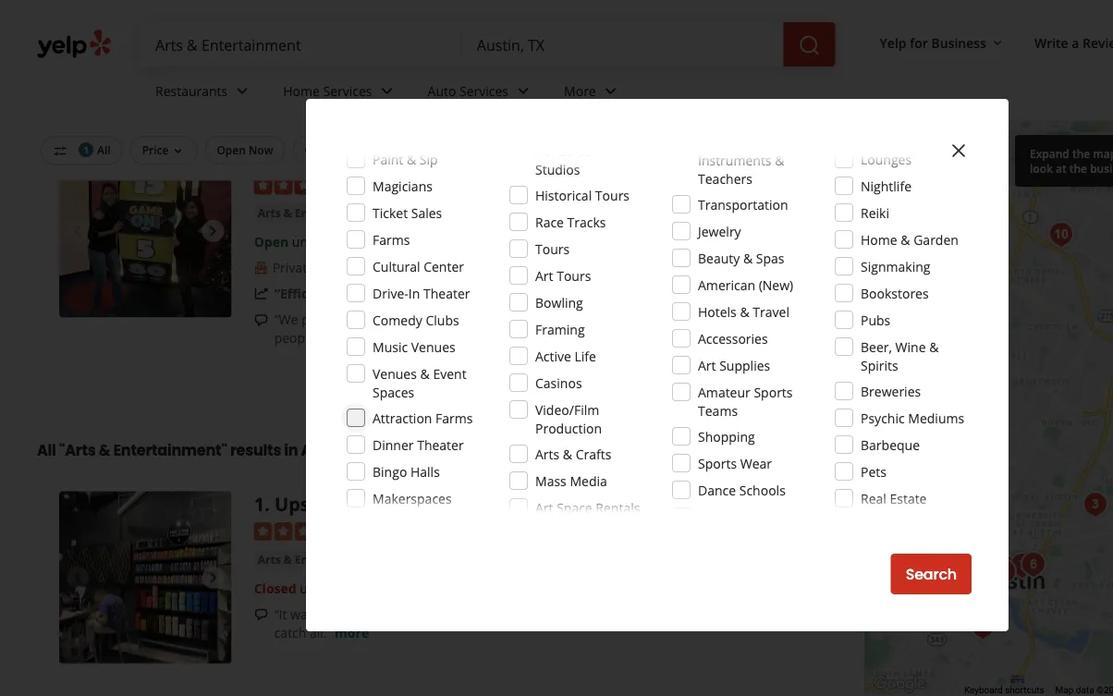 Task type: locate. For each thing, give the bounding box(es) containing it.
1 horizontal spatial to
[[509, 606, 521, 623]]

0 horizontal spatial to
[[413, 285, 425, 303]]

next image
[[202, 567, 225, 589]]

0 horizontal spatial farms
[[373, 231, 410, 248]]

the
[[1073, 146, 1091, 161], [548, 606, 568, 623]]

race tracks
[[536, 213, 606, 231]]

services inside "link"
[[460, 82, 509, 100]]

arts & entertainment link down the 4.6 star rating image on the bottom left of the page
[[254, 551, 380, 569]]

24 chevron down v2 image right restaurants
[[232, 80, 254, 102]]

& inside recording & rehearsal studios
[[600, 124, 609, 141]]

1 vertical spatial until
[[300, 580, 327, 597]]

good for kids
[[416, 142, 489, 158]]

home services link
[[269, 67, 413, 120]]

dogs allowed button
[[508, 136, 604, 164]]

to left put
[[509, 606, 521, 623]]

pm right 3:00
[[359, 580, 379, 597]]

"it
[[274, 606, 287, 623]]

more down provide in the top of the page
[[327, 329, 362, 347]]

farms down event
[[436, 409, 473, 427]]

1 horizontal spatial sports
[[754, 383, 793, 401]]

art for art space rentals
[[536, 499, 554, 517]]

live
[[781, 142, 803, 158]]

entertainment up 3:00
[[295, 552, 377, 567]]

for
[[911, 34, 929, 51], [448, 142, 463, 158], [655, 142, 671, 158], [549, 311, 567, 328]]

catch
[[274, 624, 307, 642]]

all left "arts
[[37, 440, 56, 461]]

4.6 star rating image
[[254, 523, 354, 541]]

amateur sports teams
[[699, 383, 793, 420]]

24 chevron down v2 image for more
[[600, 80, 622, 102]]

for inside good for groups button
[[655, 142, 671, 158]]

to
[[413, 285, 425, 303], [722, 311, 735, 328], [509, 606, 521, 623]]

more
[[564, 82, 596, 100]]

keyboard
[[965, 685, 1004, 696]]

0 vertical spatial and
[[616, 311, 639, 328]]

24 chevron down v2 image inside home services link
[[376, 80, 398, 102]]

0 horizontal spatial all
[[37, 440, 56, 461]]

4.9
[[361, 176, 380, 193]]

dance schools
[[699, 482, 786, 499]]

1 horizontal spatial 1
[[254, 492, 265, 517]]

1 vertical spatial 1
[[254, 492, 265, 517]]

more link down provide in the top of the page
[[327, 329, 362, 347]]

4.9 star rating image
[[254, 176, 354, 195]]

upstairs circus image
[[59, 492, 232, 664], [986, 554, 1023, 591]]

comedy
[[373, 311, 423, 329]]

arts & entertainment button up open until 9:30 pm
[[254, 204, 380, 222]]

2 24 chevron down v2 image from the left
[[600, 80, 622, 102]]

the right put
[[548, 606, 568, 623]]

0 horizontal spatial of
[[394, 606, 406, 623]]

video/film production
[[536, 401, 602, 437]]

tours for art
[[557, 267, 592, 284]]

1 arts & entertainment button from the top
[[254, 204, 380, 222]]

framing
[[536, 321, 585, 338]]

0 horizontal spatial 1
[[83, 143, 89, 156]]

entertainment"
[[113, 440, 227, 461]]

0 vertical spatial farms
[[373, 231, 410, 248]]

previous image
[[67, 220, 89, 243]]

1 vertical spatial open
[[254, 233, 289, 251]]

24 chevron down v2 image right more
[[600, 80, 622, 102]]

more down couples
[[335, 624, 369, 642]]

beer, wine & spirits
[[861, 338, 939, 374]]

sponsored results
[[37, 94, 174, 115]]

0 vertical spatial arts & entertainment link
[[254, 204, 380, 222]]

couples
[[317, 606, 364, 623]]

bedpost confessions image
[[1016, 547, 1053, 584]]

center
[[424, 258, 464, 275]]

2 vertical spatial art
[[536, 499, 554, 517]]

1 vertical spatial home
[[861, 231, 898, 248]]

1 horizontal spatial open
[[254, 233, 289, 251]]

0 vertical spatial entertainment
[[295, 205, 377, 221]]

american (new)
[[699, 276, 794, 294]]

media
[[570, 472, 608, 490]]

together.
[[619, 606, 675, 623]]

and right couples
[[367, 606, 390, 623]]

24 chevron down v2 image inside auto services "link"
[[513, 80, 535, 102]]

0 vertical spatial arts & entertainment
[[258, 205, 377, 221]]

historical tours
[[536, 186, 630, 204]]

sports up dance
[[699, 455, 737, 472]]

activities
[[473, 205, 525, 221]]

0 vertical spatial to
[[413, 285, 425, 303]]

24 chevron down v2 image
[[232, 80, 254, 102], [513, 80, 535, 102]]

open left now
[[217, 142, 246, 158]]

0 horizontal spatial upstairs circus image
[[59, 492, 232, 664]]

farms down ticket
[[373, 231, 410, 248]]

home inside search dialog
[[861, 231, 898, 248]]

for inside yelp for business button
[[911, 34, 929, 51]]

sip
[[420, 150, 438, 168]]

9:30
[[323, 233, 348, 251]]

1 horizontal spatial farms
[[436, 409, 473, 427]]

0 vertical spatial the
[[1073, 146, 1091, 161]]

theater down center
[[424, 284, 470, 302]]

1 horizontal spatial all
[[97, 142, 111, 158]]

arts & crafts
[[536, 445, 612, 463]]

more link down couples
[[335, 624, 369, 642]]

arts & entertainment button down the 4.6 star rating image on the bottom left of the page
[[254, 551, 380, 569]]

0 vertical spatial open
[[217, 142, 246, 158]]

previous image
[[67, 567, 89, 589]]

24 chevron down v2 image for auto services
[[513, 80, 535, 102]]

1 horizontal spatial 24 chevron down v2 image
[[600, 80, 622, 102]]

of left up
[[688, 311, 700, 328]]

entertainment up 9:30
[[295, 205, 377, 221]]

home down reiki
[[861, 231, 898, 248]]

1 vertical spatial arts & entertainment link
[[254, 551, 380, 569]]

and left parties
[[616, 311, 639, 328]]

& inside the venues & event spaces
[[421, 365, 430, 383]]

0 vertical spatial of
[[688, 311, 700, 328]]

tours up bowling
[[557, 267, 592, 284]]

mass media
[[536, 472, 608, 490]]

1 vertical spatial entertainment
[[295, 552, 377, 567]]

info icon image
[[561, 260, 576, 274], [561, 260, 576, 274]]

1 vertical spatial slideshow element
[[59, 492, 232, 664]]

2 arts & entertainment link from the top
[[254, 551, 380, 569]]

dogs
[[520, 142, 547, 158]]

1 vertical spatial art
[[699, 357, 717, 374]]

restaurants link
[[141, 67, 269, 120]]

0 horizontal spatial sports
[[699, 455, 737, 472]]

1 horizontal spatial good
[[624, 142, 652, 158]]

until up was
[[300, 580, 327, 597]]

ticket sales
[[373, 204, 442, 222]]

1 horizontal spatial and
[[616, 311, 639, 328]]

0 vertical spatial home
[[283, 82, 320, 100]]

active
[[536, 347, 572, 365]]

all inside filters group
[[97, 142, 111, 158]]

museum of the weird image
[[1005, 548, 1042, 585]]

0 horizontal spatial 24 chevron down v2 image
[[376, 80, 398, 102]]

24 chevron down v2 image inside more link
[[600, 80, 622, 102]]

shitty kitty big ball bingo image
[[986, 550, 1023, 587]]

until for until 9:30 pm
[[292, 233, 319, 251]]

expand
[[1031, 146, 1070, 161]]

0 vertical spatial arts & entertainment button
[[254, 204, 380, 222]]

open up 16 private events v2 icon
[[254, 233, 289, 251]]

2 horizontal spatial to
[[722, 311, 735, 328]]

1 vertical spatial arts
[[536, 445, 560, 463]]

1 vertical spatial venues
[[373, 365, 417, 383]]

0 vertical spatial sports
[[754, 383, 793, 401]]

user actions element
[[866, 26, 1114, 63]]

tours for historical
[[596, 186, 630, 204]]

0 horizontal spatial good
[[416, 142, 445, 158]]

the left map
[[1073, 146, 1091, 161]]

1 for 1 . upstairs circus
[[254, 492, 265, 517]]

art up the amateur
[[699, 357, 717, 374]]

team building activities link
[[388, 204, 529, 222]]

services up the offers delivery
[[323, 82, 372, 100]]

arts up mass
[[536, 445, 560, 463]]

race
[[536, 213, 564, 231]]

24 chevron down v2 image
[[376, 80, 398, 102], [600, 80, 622, 102]]

rehearsal
[[536, 142, 595, 160]]

home up offers
[[283, 82, 320, 100]]

art up bowling
[[536, 267, 554, 284]]

open inside button
[[217, 142, 246, 158]]

open now
[[217, 142, 273, 158]]

allowed
[[550, 142, 592, 158]]

1 entertainment from the top
[[295, 205, 377, 221]]

more for the topmost more link
[[327, 329, 362, 347]]

search image
[[799, 34, 821, 57]]

tours up tracks
[[596, 186, 630, 204]]

1 horizontal spatial services
[[460, 82, 509, 100]]

arts down 4.9 star rating image
[[258, 205, 281, 221]]

farms
[[373, 231, 410, 248], [436, 409, 473, 427]]

1 24 chevron down v2 image from the left
[[376, 80, 398, 102]]

put
[[525, 606, 545, 623]]

services right the auto
[[460, 82, 509, 100]]

art down mass
[[536, 499, 554, 517]]

1 vertical spatial pm
[[359, 580, 379, 597]]

arts up closed
[[258, 552, 281, 567]]

2 good from the left
[[624, 142, 652, 158]]

nail
[[572, 606, 593, 623]]

amateur
[[699, 383, 751, 401]]

2 arts & entertainment from the top
[[258, 552, 377, 567]]

of inside "we provide a unique game show experience for groups and parties of up to 50 people!"
[[688, 311, 700, 328]]

good for good for groups
[[624, 142, 652, 158]]

1 for 1 all
[[83, 143, 89, 156]]

art
[[536, 267, 554, 284], [699, 357, 717, 374], [536, 499, 554, 517]]

24 chevron down v2 image for restaurants
[[232, 80, 254, 102]]

1 vertical spatial farms
[[436, 409, 473, 427]]

arts & entertainment link up open until 9:30 pm
[[254, 204, 380, 222]]

tours down race
[[536, 240, 570, 258]]

studios
[[536, 161, 581, 178]]

1 vertical spatial and
[[367, 606, 390, 623]]

for inside the good for kids button
[[448, 142, 463, 158]]

next image
[[202, 220, 225, 243]]

art for art supplies
[[699, 357, 717, 374]]

1 up the 4.6 star rating image on the bottom left of the page
[[254, 492, 265, 517]]

to left 3
[[413, 285, 425, 303]]

24 chevron down v2 image inside restaurants link
[[232, 80, 254, 102]]

services
[[323, 82, 372, 100], [460, 82, 509, 100], [861, 508, 910, 526]]

arts & entertainment button for 2nd "arts & entertainment" link from the bottom of the page
[[254, 204, 380, 222]]

a inside "we provide a unique game show experience for groups and parties of up to 50 people!"
[[351, 311, 358, 328]]

arcade ufo image
[[1044, 216, 1081, 253]]

1 horizontal spatial 24 chevron down v2 image
[[513, 80, 535, 102]]

music: live button
[[732, 136, 815, 164]]

& inside 'musical instruments & teachers'
[[775, 151, 785, 169]]

entertainment
[[295, 205, 377, 221], [295, 552, 377, 567]]

arts & entertainment button for 1st "arts & entertainment" link from the bottom
[[254, 551, 380, 569]]

spirits
[[861, 357, 899, 374]]

24 chevron down v2 image left the auto
[[376, 80, 398, 102]]

services down the real
[[861, 508, 910, 526]]

for inside "we provide a unique game show experience for groups and parties of up to 50 people!"
[[549, 311, 567, 328]]

private
[[273, 259, 315, 277]]

museum of illusions austin image
[[1037, 142, 1074, 179]]

2 vertical spatial to
[[509, 606, 521, 623]]

sports down supplies
[[754, 383, 793, 401]]

0 horizontal spatial 24 chevron down v2 image
[[232, 80, 254, 102]]

groups
[[570, 311, 613, 328]]

reviews)
[[406, 176, 455, 193]]

1 inside 1 all
[[83, 143, 89, 156]]

art for art tours
[[536, 267, 554, 284]]

1 vertical spatial the
[[548, 606, 568, 623]]

more
[[327, 329, 362, 347], [335, 624, 369, 642]]

was
[[291, 606, 314, 623]]

upstairs circus image inside 'map' region
[[986, 554, 1023, 591]]

quote
[[744, 371, 788, 392]]

1 vertical spatial to
[[722, 311, 735, 328]]

2 arts & entertainment button from the top
[[254, 551, 380, 569]]

2 slideshow element from the top
[[59, 492, 232, 664]]

delivery
[[341, 142, 385, 158]]

"we provide a unique game show experience for groups and parties of up to 50 people!"
[[274, 311, 753, 347]]

restaurants
[[155, 82, 228, 100]]

0 horizontal spatial the
[[548, 606, 568, 623]]

0 vertical spatial until
[[292, 233, 319, 251]]

sponsored
[[37, 94, 117, 115]]

private events
[[273, 259, 358, 277]]

1 good from the left
[[416, 142, 445, 158]]

2 horizontal spatial services
[[861, 508, 910, 526]]

(34
[[384, 176, 402, 193]]

2 24 chevron down v2 image from the left
[[513, 80, 535, 102]]

home inside business categories element
[[283, 82, 320, 100]]

1 horizontal spatial the
[[1073, 146, 1091, 161]]

pm right 9:30
[[352, 233, 371, 251]]

1 horizontal spatial home
[[861, 231, 898, 248]]

arts & entertainment up open until 9:30 pm
[[258, 205, 377, 221]]

dogs allowed
[[520, 142, 592, 158]]

0 horizontal spatial open
[[217, 142, 246, 158]]

attraction farms
[[373, 409, 473, 427]]

jewelry
[[699, 223, 742, 240]]

to left 50
[[722, 311, 735, 328]]

supplies
[[720, 357, 771, 374]]

1 horizontal spatial upstairs circus image
[[986, 554, 1023, 591]]

arts & entertainment button
[[254, 204, 380, 222], [254, 551, 380, 569]]

until up private events
[[292, 233, 319, 251]]

cultural
[[373, 258, 421, 275]]

pets
[[861, 463, 887, 481]]

arts & entertainment down the 4.6 star rating image on the bottom left of the page
[[258, 552, 377, 567]]

1 vertical spatial arts & entertainment button
[[254, 551, 380, 569]]

beauty
[[699, 249, 740, 267]]

16 filter v2 image
[[53, 144, 68, 159]]

casinos
[[536, 374, 582, 392]]

more for bottommost more link
[[335, 624, 369, 642]]

services inside real estate services
[[861, 508, 910, 526]]

"efficient" - according to 3 users
[[274, 285, 472, 303]]

1 24 chevron down v2 image from the left
[[232, 80, 254, 102]]

all right 16 filter v2 image
[[97, 142, 111, 158]]

1 vertical spatial more
[[335, 624, 369, 642]]

clubs
[[426, 311, 459, 329]]

pubs
[[861, 311, 891, 329]]

0 horizontal spatial services
[[323, 82, 372, 100]]

1 vertical spatial tours
[[536, 240, 570, 258]]

0 horizontal spatial home
[[283, 82, 320, 100]]

2 vertical spatial tours
[[557, 267, 592, 284]]

1 horizontal spatial of
[[688, 311, 700, 328]]

theater up halls at the bottom left of page
[[417, 436, 464, 454]]

1 arts & entertainment from the top
[[258, 205, 377, 221]]

0 horizontal spatial and
[[367, 606, 390, 623]]

real estate services
[[861, 490, 927, 526]]

1 slideshow element from the top
[[59, 145, 232, 318]]

of down tomorrow
[[394, 606, 406, 623]]

1
[[83, 143, 89, 156], [254, 492, 265, 517]]

search dialog
[[0, 0, 1114, 697]]

0 vertical spatial tours
[[596, 186, 630, 204]]

sales
[[411, 204, 442, 222]]

0 vertical spatial slideshow element
[[59, 145, 232, 318]]

a inside together. my husband did a catch all."
[[778, 606, 786, 623]]

0 vertical spatial art
[[536, 267, 554, 284]]

write
[[1035, 34, 1069, 51]]

None search field
[[141, 22, 840, 67]]

(new)
[[759, 276, 794, 294]]

0 vertical spatial arts
[[258, 205, 281, 221]]

0 vertical spatial more
[[327, 329, 362, 347]]

1 vertical spatial arts & entertainment
[[258, 552, 377, 567]]

24 chevron down v2 image right "auto services"
[[513, 80, 535, 102]]

bookstores
[[861, 284, 929, 302]]

venues up 'spaces'
[[373, 365, 417, 383]]

0 vertical spatial pm
[[352, 233, 371, 251]]

0 vertical spatial 1
[[83, 143, 89, 156]]

venues inside the venues & event spaces
[[373, 365, 417, 383]]

a inside button
[[730, 371, 740, 392]]

slideshow element
[[59, 145, 232, 318], [59, 492, 232, 664]]

1 right 16 filter v2 image
[[83, 143, 89, 156]]

arts & entertainment
[[258, 205, 377, 221], [258, 552, 377, 567]]

venues down clubs
[[411, 338, 456, 356]]

0 vertical spatial all
[[97, 142, 111, 158]]



Task type: vqa. For each thing, say whether or not it's contained in the screenshot.
the rightmost sports
yes



Task type: describe. For each thing, give the bounding box(es) containing it.
the inside expand the map
[[1073, 146, 1091, 161]]

experience
[[480, 311, 546, 328]]

dinner theater
[[373, 436, 464, 454]]

hotels & travel
[[699, 303, 790, 321]]

cultural center
[[373, 258, 464, 275]]

game
[[407, 311, 441, 328]]

breweries
[[861, 383, 922, 400]]

1 vertical spatial all
[[37, 440, 56, 461]]

gameon! atx image
[[59, 145, 232, 318]]

.
[[265, 492, 270, 517]]

expand the map tooltip
[[1016, 135, 1114, 187]]

open until 9:30 pm
[[254, 233, 371, 251]]

my
[[678, 606, 696, 623]]

good for good for kids
[[416, 142, 445, 158]]

in
[[409, 284, 420, 302]]

filters group
[[37, 136, 819, 165]]

slideshow element for open until 9:30 pm
[[59, 145, 232, 318]]

pm for 3:00
[[359, 580, 379, 597]]

write a revie
[[1035, 34, 1114, 51]]

kids
[[466, 142, 489, 158]]

space
[[557, 499, 593, 517]]

offers
[[305, 142, 338, 158]]

up
[[703, 311, 719, 328]]

map
[[1094, 146, 1114, 161]]

map data ©20
[[1056, 685, 1114, 696]]

1 vertical spatial theater
[[417, 436, 464, 454]]

schools
[[740, 482, 786, 499]]

more link
[[550, 67, 637, 120]]

search
[[906, 564, 958, 585]]

arts & entertainment for 2nd "arts & entertainment" link from the bottom of the page
[[258, 205, 377, 221]]

owned
[[443, 259, 484, 277]]

sports wear
[[699, 455, 773, 472]]

2 entertainment from the top
[[295, 552, 377, 567]]

slideshow element for closed until 3:00 pm tomorrow
[[59, 492, 232, 664]]

"we
[[274, 311, 298, 328]]

travel
[[753, 303, 790, 321]]

0 vertical spatial venues
[[411, 338, 456, 356]]

(34 reviews) link
[[384, 174, 455, 194]]

©20
[[1097, 685, 1114, 696]]

together. my husband did a catch all."
[[274, 606, 786, 642]]

tomorrow
[[382, 580, 443, 597]]

1 vertical spatial more link
[[335, 624, 369, 642]]

production
[[536, 420, 602, 437]]

groups
[[674, 142, 713, 158]]

beer,
[[861, 338, 893, 356]]

rentals
[[596, 499, 641, 517]]

team building activities button
[[388, 204, 529, 222]]

offers delivery button
[[293, 136, 397, 164]]

drive-
[[373, 284, 409, 302]]

music venues
[[373, 338, 456, 356]]

dinner
[[373, 436, 414, 454]]

venues & event spaces
[[373, 365, 467, 401]]

parties
[[642, 311, 684, 328]]

for for business
[[911, 34, 929, 51]]

"arts
[[59, 440, 96, 461]]

16 chevron down v2 image
[[991, 36, 1006, 51]]

close image
[[948, 140, 971, 162]]

makerspaces
[[373, 490, 452, 507]]

business categories element
[[141, 67, 1114, 120]]

shopping
[[699, 428, 756, 445]]

for for groups
[[655, 142, 671, 158]]

to inside "we provide a unique game show experience for groups and parties of up to 50 people!"
[[722, 311, 735, 328]]

casa neverlandia image
[[965, 609, 1002, 646]]

beauty & spas
[[699, 249, 785, 267]]

and inside "we provide a unique game show experience for groups and parties of up to 50 people!"
[[616, 311, 639, 328]]

1 arts & entertainment link from the top
[[254, 204, 380, 222]]

yelp for business
[[880, 34, 987, 51]]

events
[[318, 259, 358, 277]]

atx
[[345, 145, 381, 171]]

teams
[[699, 402, 738, 420]]

16 speech v2 image
[[254, 313, 269, 328]]

crafts
[[576, 445, 612, 463]]

1 vertical spatial of
[[394, 606, 406, 623]]

for for kids
[[448, 142, 463, 158]]

the eureka room image
[[1078, 487, 1114, 524]]

paint
[[373, 150, 404, 168]]

16 locally owned v2 image
[[380, 261, 395, 276]]

auto services
[[428, 82, 509, 100]]

3
[[429, 285, 436, 303]]

gameon! atx link
[[254, 145, 381, 171]]

open for open now
[[217, 142, 246, 158]]

2 vertical spatial arts
[[258, 552, 281, 567]]

arts inside search dialog
[[536, 445, 560, 463]]

request a quote button
[[650, 361, 806, 402]]

services for home services
[[323, 82, 372, 100]]

paint & sip
[[373, 150, 438, 168]]

24 chevron down v2 image for home services
[[376, 80, 398, 102]]

business
[[932, 34, 987, 51]]

pm for 9:30
[[352, 233, 371, 251]]

team building activities
[[391, 205, 525, 221]]

signmaking
[[861, 258, 931, 275]]

16 trending v2 image
[[254, 287, 269, 301]]

psychic
[[861, 409, 905, 427]]

music
[[373, 338, 408, 356]]

recording & rehearsal studios
[[536, 124, 609, 178]]

0 vertical spatial more link
[[327, 329, 362, 347]]

video/film
[[536, 401, 600, 419]]

open for open until 9:30 pm
[[254, 233, 289, 251]]

map region
[[799, 14, 1114, 697]]

upstairs
[[275, 492, 352, 517]]

halls
[[411, 463, 440, 481]]

building
[[425, 205, 470, 221]]

1 . upstairs circus
[[254, 492, 414, 517]]

good for kids button
[[404, 136, 501, 164]]

arts & entertainment for 1st "arts & entertainment" link from the bottom
[[258, 552, 377, 567]]

gameon! atx
[[254, 145, 381, 171]]

bingo halls
[[373, 463, 440, 481]]

results
[[120, 94, 174, 115]]

1 vertical spatial sports
[[699, 455, 737, 472]]

upstairs circus link
[[275, 492, 414, 517]]

austin,
[[301, 440, 354, 461]]

team
[[391, 205, 422, 221]]

& inside beer, wine & spirits
[[930, 338, 939, 356]]

circus
[[357, 492, 414, 517]]

husband
[[699, 606, 753, 623]]

musical
[[699, 133, 744, 150]]

home for home services
[[283, 82, 320, 100]]

0 vertical spatial theater
[[424, 284, 470, 302]]

hotels
[[699, 303, 737, 321]]

search button
[[892, 554, 972, 595]]

until for until 3:00 pm tomorrow
[[300, 580, 327, 597]]

psychic mediums
[[861, 409, 965, 427]]

barbeque
[[861, 436, 921, 454]]

4.9 link
[[361, 174, 380, 194]]

google image
[[870, 673, 931, 697]]

16 speech v2 image
[[254, 608, 269, 623]]

home for home & garden
[[861, 231, 898, 248]]

16 private events v2 image
[[254, 261, 269, 276]]

attraction
[[373, 409, 432, 427]]

sports inside amateur sports teams
[[754, 383, 793, 401]]

home & garden
[[861, 231, 959, 248]]

map
[[1056, 685, 1074, 696]]

1 all
[[83, 142, 111, 158]]

services for auto services
[[460, 82, 509, 100]]



